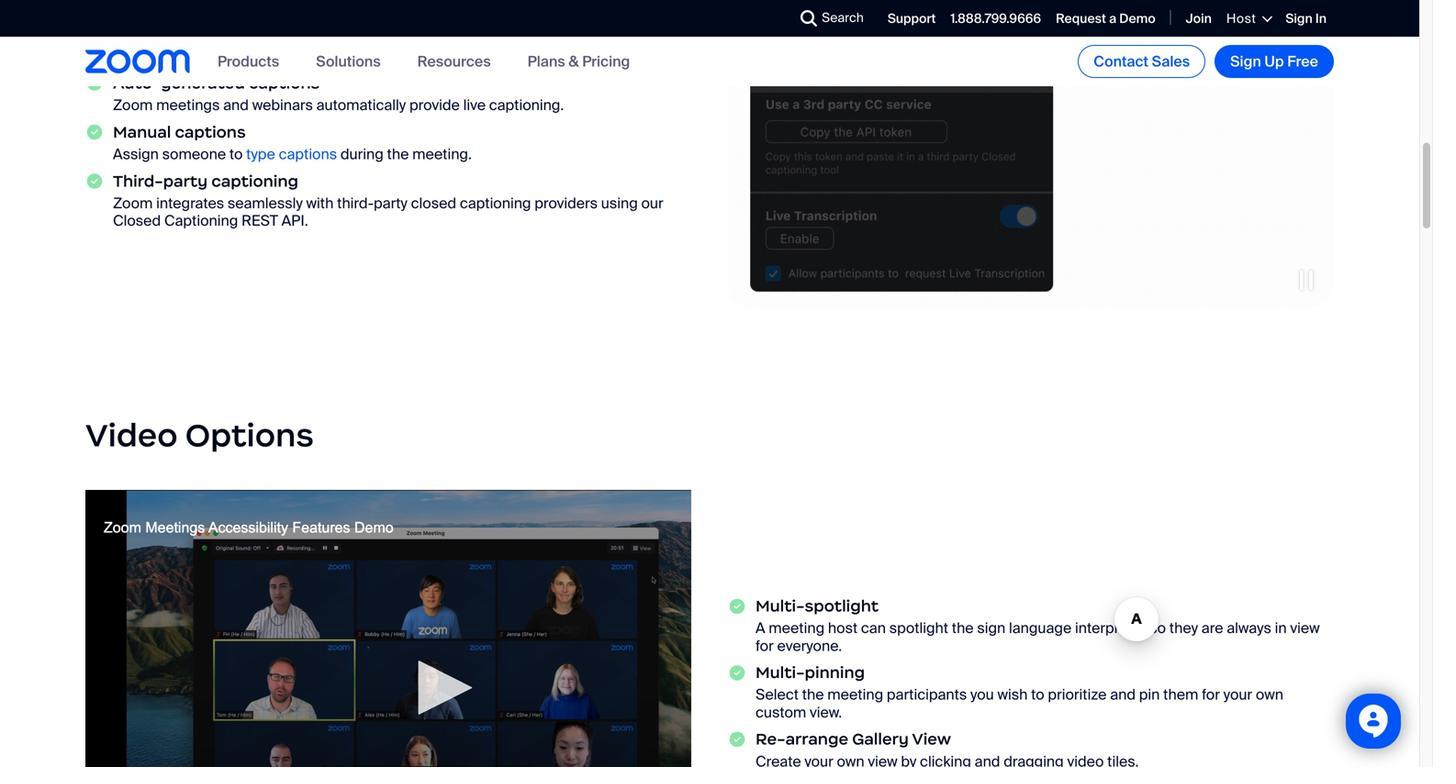 Task type: vqa. For each thing, say whether or not it's contained in the screenshot.
the bottommost For
yes



Task type: locate. For each thing, give the bounding box(es) containing it.
and
[[223, 96, 249, 115], [1110, 686, 1136, 705]]

0 vertical spatial zoom
[[113, 96, 153, 115]]

1 horizontal spatial for
[[1202, 686, 1220, 705]]

0 horizontal spatial for
[[756, 637, 774, 656]]

pricing
[[582, 52, 630, 71]]

for inside the multi-spotlight a meeting host can spotlight the sign language interpreter so they are always in view for everyone.
[[756, 637, 774, 656]]

0 horizontal spatial meeting
[[769, 619, 825, 638]]

1 vertical spatial spotlight
[[890, 619, 949, 638]]

rest
[[241, 211, 278, 230]]

0 vertical spatial meeting
[[769, 619, 825, 638]]

you
[[971, 686, 994, 705]]

0 vertical spatial to
[[229, 145, 243, 164]]

search
[[822, 9, 864, 26]]

multi- up select
[[756, 663, 805, 683]]

plans & pricing
[[528, 52, 630, 71]]

zoom inside third-party captioning zoom integrates seamlessly with third-party closed captioning providers using our closed captioning rest api.
[[113, 194, 153, 213]]

sign
[[1286, 10, 1313, 27], [1231, 52, 1261, 71]]

captions
[[249, 73, 320, 93], [175, 122, 246, 142], [279, 145, 337, 164]]

closed
[[411, 194, 456, 213]]

0 horizontal spatial the
[[387, 145, 409, 164]]

2 zoom from the top
[[113, 194, 153, 213]]

the
[[387, 145, 409, 164], [952, 619, 974, 638], [802, 686, 824, 705]]

multi- inside the multi-spotlight a meeting host can spotlight the sign language interpreter so they are always in view for everyone.
[[756, 596, 805, 617]]

1 vertical spatial zoom
[[113, 194, 153, 213]]

the left the sign
[[952, 619, 974, 638]]

assign
[[113, 145, 159, 164]]

and inside auto-generated captions zoom meetings and webinars automatically provide live captioning.
[[223, 96, 249, 115]]

select
[[756, 686, 799, 705]]

1 vertical spatial captioning
[[460, 194, 531, 213]]

re-
[[756, 730, 786, 750]]

automatically
[[316, 96, 406, 115]]

1 vertical spatial to
[[1031, 686, 1045, 705]]

0 vertical spatial captioning
[[211, 171, 298, 191]]

closed
[[113, 211, 161, 230]]

0 vertical spatial sign
[[1286, 10, 1313, 27]]

0 horizontal spatial sign
[[1231, 52, 1261, 71]]

captioning up seamlessly on the top of the page
[[211, 171, 298, 191]]

api.
[[282, 211, 308, 230]]

with
[[306, 194, 334, 213]]

sign up free link
[[1215, 45, 1334, 78]]

the right during
[[387, 145, 409, 164]]

2 multi- from the top
[[756, 663, 805, 683]]

1 vertical spatial for
[[1202, 686, 1220, 705]]

join link
[[1186, 10, 1212, 27]]

1 horizontal spatial sign
[[1286, 10, 1313, 27]]

pinning
[[805, 663, 865, 683]]

a
[[1109, 10, 1117, 27]]

0 vertical spatial the
[[387, 145, 409, 164]]

0 vertical spatial for
[[756, 637, 774, 656]]

own
[[1256, 686, 1284, 705]]

prioritize
[[1048, 686, 1107, 705]]

sign left in
[[1286, 10, 1313, 27]]

1.888.799.9666 link
[[951, 10, 1041, 27]]

support link
[[888, 10, 936, 27]]

1 horizontal spatial to
[[1031, 686, 1045, 705]]

meeting down pinning
[[828, 686, 883, 705]]

type captions link
[[246, 145, 337, 164]]

2 vertical spatial the
[[802, 686, 824, 705]]

our
[[641, 194, 664, 213]]

live
[[463, 96, 486, 115]]

host button
[[1227, 10, 1271, 27]]

and left pin
[[1110, 686, 1136, 705]]

request
[[1056, 10, 1106, 27]]

contact sales link
[[1078, 45, 1206, 78]]

1 multi- from the top
[[756, 596, 805, 617]]

sign for sign up free
[[1231, 52, 1261, 71]]

0 vertical spatial captions
[[249, 73, 320, 93]]

search image
[[801, 10, 817, 27]]

always
[[1227, 619, 1272, 638]]

0 vertical spatial and
[[223, 96, 249, 115]]

captioning right closed
[[460, 194, 531, 213]]

zoom for third-party captioning
[[113, 194, 153, 213]]

1 horizontal spatial and
[[1110, 686, 1136, 705]]

zoom down auto-
[[113, 96, 153, 115]]

arrange
[[786, 730, 849, 750]]

1 horizontal spatial meeting
[[828, 686, 883, 705]]

1 zoom from the top
[[113, 96, 153, 115]]

0 horizontal spatial to
[[229, 145, 243, 164]]

1 vertical spatial party
[[374, 194, 408, 213]]

captioning
[[211, 171, 298, 191], [460, 194, 531, 213]]

for left everyone.
[[756, 637, 774, 656]]

them
[[1164, 686, 1199, 705]]

2 horizontal spatial the
[[952, 619, 974, 638]]

third-
[[337, 194, 374, 213]]

zoom
[[113, 96, 153, 115], [113, 194, 153, 213]]

to left type on the left of the page
[[229, 145, 243, 164]]

1 horizontal spatial the
[[802, 686, 824, 705]]

request a demo
[[1056, 10, 1156, 27]]

free
[[1288, 52, 1319, 71]]

party left closed
[[374, 194, 408, 213]]

0 horizontal spatial and
[[223, 96, 249, 115]]

0 horizontal spatial spotlight
[[805, 596, 879, 617]]

zoom down third-
[[113, 194, 153, 213]]

captions up someone
[[175, 122, 246, 142]]

1 vertical spatial meeting
[[828, 686, 883, 705]]

sign inside sign up free link
[[1231, 52, 1261, 71]]

1 horizontal spatial party
[[374, 194, 408, 213]]

multi- inside "multi-pinning select the meeting participants you wish to prioritize and pin them for your own custom view."
[[756, 663, 805, 683]]

multi- up a
[[756, 596, 805, 617]]

meeting
[[769, 619, 825, 638], [828, 686, 883, 705]]

multi-spotlight a meeting host can spotlight the sign language interpreter so they are always in view for everyone.
[[756, 596, 1320, 656]]

and down generated
[[223, 96, 249, 115]]

captions inside auto-generated captions zoom meetings and webinars automatically provide live captioning.
[[249, 73, 320, 93]]

the down pinning
[[802, 686, 824, 705]]

1 vertical spatial and
[[1110, 686, 1136, 705]]

spotlight right can
[[890, 619, 949, 638]]

the inside the multi-spotlight a meeting host can spotlight the sign language interpreter so they are always in view for everyone.
[[952, 619, 974, 638]]

1 horizontal spatial spotlight
[[890, 619, 949, 638]]

captions up webinars
[[249, 73, 320, 93]]

a
[[756, 619, 765, 638]]

party up integrates
[[163, 171, 208, 191]]

zoom for auto-generated captions
[[113, 96, 153, 115]]

multi-
[[756, 596, 805, 617], [756, 663, 805, 683]]

spotlight up host
[[805, 596, 879, 617]]

providers
[[535, 194, 598, 213]]

the inside "multi-pinning select the meeting participants you wish to prioritize and pin them for your own custom view."
[[802, 686, 824, 705]]

third-
[[113, 171, 163, 191]]

1 vertical spatial multi-
[[756, 663, 805, 683]]

provide
[[410, 96, 460, 115]]

the inside the manual captions assign someone to type captions during the meeting.
[[387, 145, 409, 164]]

0 vertical spatial multi-
[[756, 596, 805, 617]]

meetings
[[156, 96, 220, 115]]

someone
[[162, 145, 226, 164]]

view
[[912, 730, 951, 750]]

contact sales
[[1094, 52, 1190, 71]]

0 vertical spatial party
[[163, 171, 208, 191]]

party
[[163, 171, 208, 191], [374, 194, 408, 213]]

request a demo link
[[1056, 10, 1156, 27]]

plans & pricing link
[[528, 52, 630, 71]]

sign
[[977, 619, 1006, 638]]

resources
[[417, 52, 491, 71]]

to inside "multi-pinning select the meeting participants you wish to prioritize and pin them for your own custom view."
[[1031, 686, 1045, 705]]

1 vertical spatial the
[[952, 619, 974, 638]]

for left your
[[1202, 686, 1220, 705]]

zoom inside auto-generated captions zoom meetings and webinars automatically provide live captioning.
[[113, 96, 153, 115]]

pin
[[1139, 686, 1160, 705]]

sign left up
[[1231, 52, 1261, 71]]

meeting right a
[[769, 619, 825, 638]]

view
[[1290, 619, 1320, 638]]

products button
[[218, 52, 279, 71]]

resources button
[[417, 52, 491, 71]]

spotlight
[[805, 596, 879, 617], [890, 619, 949, 638]]

1 vertical spatial sign
[[1231, 52, 1261, 71]]

to right wish
[[1031, 686, 1045, 705]]

are
[[1202, 619, 1224, 638]]

captions right type on the left of the page
[[279, 145, 337, 164]]



Task type: describe. For each thing, give the bounding box(es) containing it.
video
[[85, 415, 178, 455]]

participants
[[887, 686, 967, 705]]

2 vertical spatial captions
[[279, 145, 337, 164]]

re-arrange gallery view
[[756, 730, 951, 750]]

in
[[1316, 10, 1327, 27]]

solutions button
[[316, 52, 381, 71]]

contact
[[1094, 52, 1149, 71]]

meeting.
[[412, 145, 472, 164]]

wish
[[998, 686, 1028, 705]]

meeting inside the multi-spotlight a meeting host can spotlight the sign language interpreter so they are always in view for everyone.
[[769, 619, 825, 638]]

your
[[1224, 686, 1253, 705]]

generated
[[161, 73, 245, 93]]

auto-generated captions zoom meetings and webinars automatically provide live captioning.
[[113, 73, 564, 115]]

multi- for pinning
[[756, 663, 805, 683]]

using
[[601, 194, 638, 213]]

up
[[1265, 52, 1284, 71]]

language
[[1009, 619, 1072, 638]]

multi- for spotlight
[[756, 596, 805, 617]]

seamlessly
[[228, 194, 303, 213]]

0 horizontal spatial party
[[163, 171, 208, 191]]

gallery
[[852, 730, 909, 750]]

to inside the manual captions assign someone to type captions during the meeting.
[[229, 145, 243, 164]]

for inside "multi-pinning select the meeting participants you wish to prioritize and pin them for your own custom view."
[[1202, 686, 1220, 705]]

plans
[[528, 52, 565, 71]]

support
[[888, 10, 936, 27]]

video options
[[85, 415, 314, 455]]

search image
[[801, 10, 817, 27]]

captioning
[[164, 211, 238, 230]]

sign for sign in
[[1286, 10, 1313, 27]]

third-party captioning zoom integrates seamlessly with third-party closed captioning providers using our closed captioning rest api.
[[113, 171, 664, 230]]

multi-pinning select the meeting participants you wish to prioritize and pin them for your own custom view.
[[756, 663, 1284, 723]]

during
[[341, 145, 384, 164]]

sales
[[1152, 52, 1190, 71]]

products
[[218, 52, 279, 71]]

view.
[[810, 703, 842, 723]]

in
[[1275, 619, 1287, 638]]

sign in link
[[1286, 10, 1327, 27]]

1 vertical spatial captions
[[175, 122, 246, 142]]

integrates
[[156, 194, 224, 213]]

custom
[[756, 703, 806, 723]]

meeting inside "multi-pinning select the meeting participants you wish to prioritize and pin them for your own custom view."
[[828, 686, 883, 705]]

host
[[1227, 10, 1256, 27]]

everyone.
[[777, 637, 842, 656]]

interpreter
[[1075, 619, 1146, 638]]

can
[[861, 619, 886, 638]]

auto-
[[113, 73, 161, 93]]

manual captions assign someone to type captions during the meeting.
[[113, 122, 472, 164]]

&
[[569, 52, 579, 71]]

options
[[185, 415, 314, 455]]

manual
[[113, 122, 171, 142]]

0 vertical spatial spotlight
[[805, 596, 879, 617]]

1 horizontal spatial captioning
[[460, 194, 531, 213]]

so
[[1150, 619, 1166, 638]]

0 horizontal spatial captioning
[[211, 171, 298, 191]]

sign in
[[1286, 10, 1327, 27]]

solutions
[[316, 52, 381, 71]]

captioning.
[[489, 96, 564, 115]]

join
[[1186, 10, 1212, 27]]

sign up free
[[1231, 52, 1319, 71]]

they
[[1170, 619, 1198, 638]]

demo
[[1120, 10, 1156, 27]]

type
[[246, 145, 275, 164]]

and inside "multi-pinning select the meeting participants you wish to prioritize and pin them for your own custom view."
[[1110, 686, 1136, 705]]

1.888.799.9666
[[951, 10, 1041, 27]]

zoom logo image
[[85, 50, 190, 73]]

host
[[828, 619, 858, 638]]



